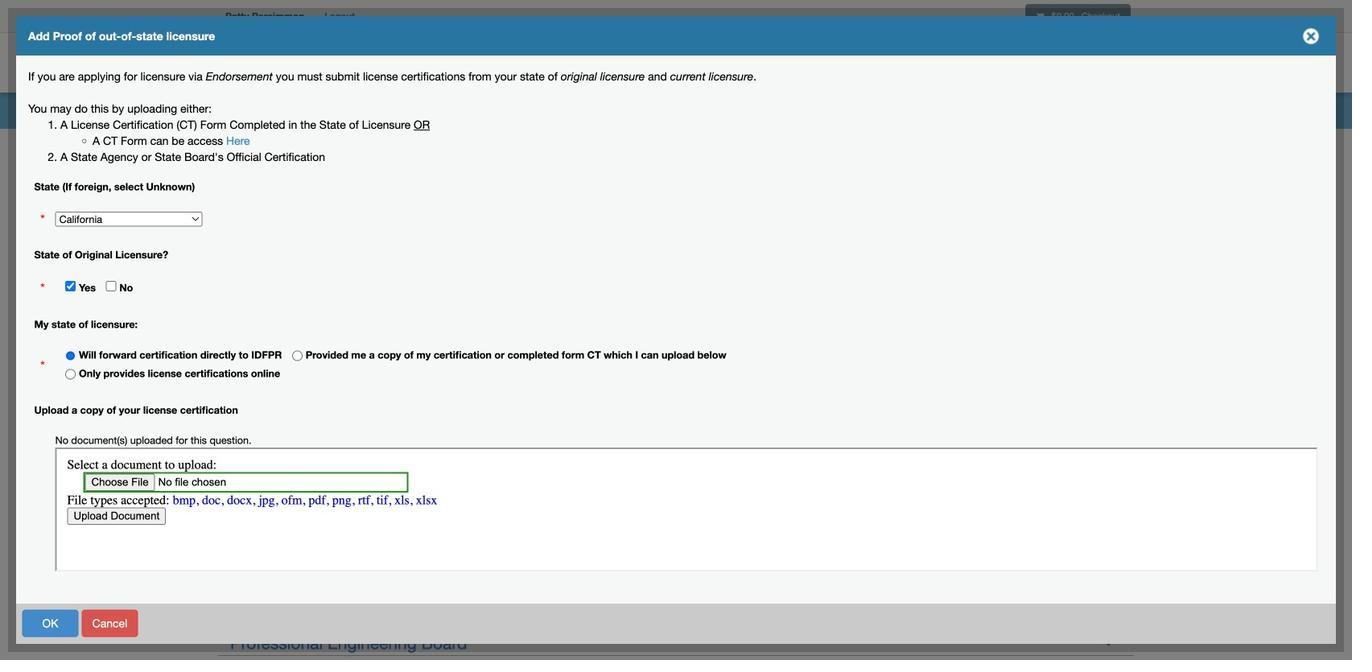 Task type: vqa. For each thing, say whether or not it's contained in the screenshot.
first chevron down icon
no



Task type: describe. For each thing, give the bounding box(es) containing it.
close window image
[[1299, 23, 1324, 49]]

close window image
[[1299, 23, 1324, 49]]



Task type: locate. For each thing, give the bounding box(es) containing it.
1 vertical spatial chevron down image
[[1101, 631, 1118, 648]]

None radio
[[65, 351, 76, 361], [292, 351, 303, 361], [65, 369, 76, 380], [65, 351, 76, 361], [292, 351, 303, 361], [65, 369, 76, 380]]

1 chevron down image from the top
[[1101, 445, 1118, 462]]

shopping cart image
[[1036, 12, 1045, 21]]

illinois department of financial and professional regulation image
[[217, 36, 585, 88]]

None checkbox
[[106, 281, 116, 291]]

None checkbox
[[65, 281, 76, 291]]

2 chevron down image from the top
[[1101, 631, 1118, 648]]

0 vertical spatial chevron down image
[[1101, 445, 1118, 462]]

chevron down image
[[1101, 445, 1118, 462], [1101, 631, 1118, 648]]

None button
[[22, 610, 78, 637], [82, 610, 138, 637], [232, 610, 297, 637], [300, 610, 344, 637], [1218, 610, 1318, 637], [22, 610, 78, 637], [82, 610, 138, 637], [232, 610, 297, 637], [300, 610, 344, 637], [1218, 610, 1318, 637]]



